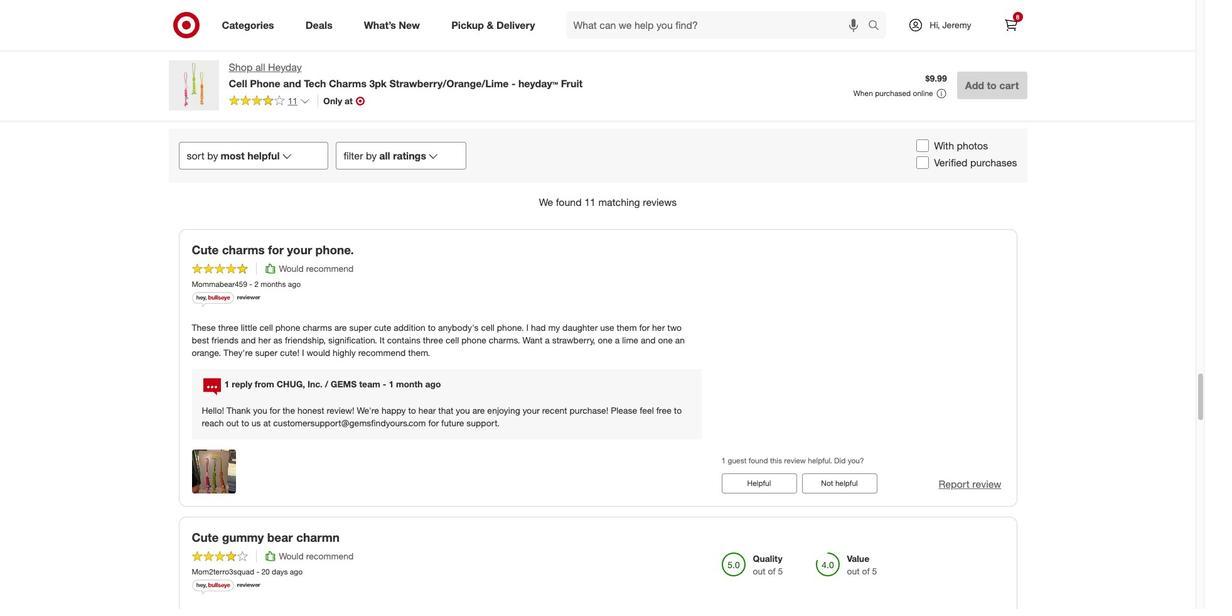 Task type: vqa. For each thing, say whether or not it's contained in the screenshot.
"cell" to the middle
yes



Task type: locate. For each thing, give the bounding box(es) containing it.
phone up the as
[[276, 322, 300, 333]]

1 vertical spatial super
[[255, 347, 278, 358]]

0 vertical spatial helpful
[[248, 149, 280, 162]]

cart
[[1000, 79, 1019, 92]]

1 vertical spatial charms
[[303, 322, 332, 333]]

cell up charms.
[[481, 322, 495, 333]]

verified purchases
[[934, 156, 1018, 169]]

0 horizontal spatial phone
[[276, 322, 300, 333]]

hi,
[[930, 19, 940, 30]]

with photos
[[934, 139, 989, 152]]

1 horizontal spatial a
[[615, 335, 620, 345]]

1 horizontal spatial your
[[523, 405, 540, 416]]

5
[[778, 566, 783, 576], [873, 566, 877, 576]]

0 vertical spatial three
[[218, 322, 239, 333]]

charmn
[[296, 530, 340, 544]]

1 would from the top
[[279, 263, 304, 274]]

2 would recommend from the top
[[279, 551, 354, 561]]

found left this
[[749, 456, 768, 465]]

gems
[[331, 379, 357, 390]]

out for value out of 5
[[847, 566, 860, 576]]

super down the as
[[255, 347, 278, 358]]

0 horizontal spatial three
[[218, 322, 239, 333]]

of inside the quality out of 5
[[768, 566, 776, 576]]

out down thank
[[226, 418, 239, 428]]

1 horizontal spatial charms
[[303, 322, 332, 333]]

her left the as
[[258, 335, 271, 345]]

to right addition
[[428, 322, 436, 333]]

2 cute from the top
[[192, 530, 219, 544]]

this
[[770, 456, 782, 465]]

one left an
[[658, 335, 673, 345]]

we
[[539, 196, 553, 208]]

1 left "month"
[[389, 379, 394, 390]]

out down value on the right
[[847, 566, 860, 576]]

helpful right the not
[[836, 479, 858, 488]]

addition
[[394, 322, 426, 333]]

0 horizontal spatial 1
[[224, 379, 229, 390]]

charms up mommabear459 - 2 months ago
[[222, 243, 265, 257]]

1 vertical spatial are
[[473, 405, 485, 416]]

matching
[[599, 196, 640, 208]]

0 horizontal spatial you
[[253, 405, 267, 416]]

not helpful button
[[802, 473, 878, 494]]

found right we
[[556, 196, 582, 208]]

of down value on the right
[[863, 566, 870, 576]]

1 horizontal spatial review
[[831, 22, 856, 33]]

all up phone
[[255, 61, 265, 73]]

cute
[[192, 243, 219, 257], [192, 530, 219, 544]]

ago right "month"
[[425, 379, 441, 390]]

1 horizontal spatial one
[[658, 335, 673, 345]]

them
[[617, 322, 637, 333]]

1 horizontal spatial are
[[473, 405, 485, 416]]

1 vertical spatial helpful
[[836, 479, 858, 488]]

0 vertical spatial 11
[[288, 95, 298, 106]]

for up 'months'
[[268, 243, 284, 257]]

2 vertical spatial recommend
[[306, 551, 354, 561]]

0 horizontal spatial by
[[207, 149, 218, 162]]

i left had
[[526, 322, 529, 333]]

deals link
[[295, 11, 348, 39]]

a down my
[[545, 335, 550, 345]]

1 horizontal spatial i
[[526, 322, 529, 333]]

What can we help you find? suggestions appear below search field
[[566, 11, 872, 39]]

0 vertical spatial recommend
[[306, 263, 354, 274]]

guest review image 2 of 12, zoom in image
[[377, 0, 455, 61]]

2 horizontal spatial 1
[[722, 456, 726, 465]]

one down use
[[598, 335, 613, 345]]

2 horizontal spatial and
[[641, 335, 656, 345]]

honest
[[298, 405, 324, 416]]

1 vertical spatial phone.
[[497, 322, 524, 333]]

1 vertical spatial recommend
[[358, 347, 406, 358]]

strawberry/orange/lime
[[390, 77, 509, 90]]

found
[[556, 196, 582, 208], [749, 456, 768, 465]]

you
[[253, 405, 267, 416], [456, 405, 470, 416]]

recommend down it
[[358, 347, 406, 358]]

1 vertical spatial found
[[749, 456, 768, 465]]

With photos checkbox
[[917, 140, 929, 152]]

0 vertical spatial phone.
[[316, 243, 354, 257]]

0 horizontal spatial all
[[255, 61, 265, 73]]

are up support.
[[473, 405, 485, 416]]

0 vertical spatial would
[[279, 263, 304, 274]]

team
[[359, 379, 380, 390]]

1 horizontal spatial three
[[423, 335, 443, 345]]

Verified purchases checkbox
[[917, 156, 929, 169]]

0 horizontal spatial your
[[287, 243, 312, 257]]

1 vertical spatial would
[[279, 551, 304, 561]]

phone.
[[316, 243, 354, 257], [497, 322, 524, 333]]

would
[[279, 263, 304, 274], [279, 551, 304, 561]]

your inside hello! thank you for the honest review! we're happy to hear that you are enjoying your recent purchase! please feel free to reach out to us at customersupport@gemsfindyours.com for future support.
[[523, 405, 540, 416]]

daughter
[[563, 322, 598, 333]]

see
[[840, 10, 855, 20]]

these
[[192, 322, 216, 333]]

0 horizontal spatial review
[[784, 456, 806, 465]]

2 would from the top
[[279, 551, 304, 561]]

by for filter by
[[366, 149, 377, 162]]

1 vertical spatial all
[[379, 149, 390, 162]]

1 horizontal spatial phone.
[[497, 322, 524, 333]]

1 left reply
[[224, 379, 229, 390]]

1 would recommend from the top
[[279, 263, 354, 274]]

for right them
[[640, 322, 650, 333]]

cell
[[229, 77, 247, 90]]

5 inside the quality out of 5
[[778, 566, 783, 576]]

0 vertical spatial are
[[335, 322, 347, 333]]

jeremy
[[943, 19, 972, 30]]

chug,
[[277, 379, 305, 390]]

an
[[676, 335, 685, 345]]

three up them.
[[423, 335, 443, 345]]

of down quality
[[768, 566, 776, 576]]

0 horizontal spatial found
[[556, 196, 582, 208]]

report
[[939, 478, 970, 490]]

out inside the quality out of 5
[[753, 566, 766, 576]]

your
[[287, 243, 312, 257], [523, 405, 540, 416]]

ago
[[288, 280, 301, 289], [425, 379, 441, 390], [290, 567, 303, 576]]

0 horizontal spatial of
[[768, 566, 776, 576]]

1 cute from the top
[[192, 243, 219, 257]]

0 vertical spatial review
[[831, 22, 856, 33]]

and down little
[[241, 335, 256, 345]]

i down the friendship,
[[302, 347, 304, 358]]

0 vertical spatial would recommend
[[279, 263, 354, 274]]

would recommend down charmn
[[279, 551, 354, 561]]

2
[[254, 280, 259, 289]]

review right report
[[973, 478, 1002, 490]]

-
[[512, 77, 516, 90], [249, 280, 252, 289], [383, 379, 386, 390], [256, 567, 259, 576]]

reviews
[[643, 196, 677, 208]]

2 by from the left
[[366, 149, 377, 162]]

had
[[531, 322, 546, 333]]

not
[[821, 479, 834, 488]]

1 horizontal spatial cell
[[446, 335, 459, 345]]

charms
[[329, 77, 367, 90]]

1 a from the left
[[545, 335, 550, 345]]

review down see
[[831, 22, 856, 33]]

0 horizontal spatial i
[[302, 347, 304, 358]]

ago for your
[[288, 280, 301, 289]]

filter
[[344, 149, 363, 162]]

are inside hello! thank you for the honest review! we're happy to hear that you are enjoying your recent purchase! please feel free to reach out to us at customersupport@gemsfindyours.com for future support.
[[473, 405, 485, 416]]

cell
[[260, 322, 273, 333], [481, 322, 495, 333], [446, 335, 459, 345]]

5 inside value out of 5
[[873, 566, 877, 576]]

0 horizontal spatial 5
[[778, 566, 783, 576]]

of
[[768, 566, 776, 576], [863, 566, 870, 576]]

helpful
[[248, 149, 280, 162], [836, 479, 858, 488]]

to
[[987, 79, 997, 92], [428, 322, 436, 333], [408, 405, 416, 416], [674, 405, 682, 416], [241, 418, 249, 428]]

phone down anybody's
[[462, 335, 487, 345]]

helpful inside button
[[836, 479, 858, 488]]

contains
[[387, 335, 421, 345]]

for
[[268, 243, 284, 257], [640, 322, 650, 333], [270, 405, 280, 416], [429, 418, 439, 428]]

to right add
[[987, 79, 997, 92]]

1 for 1 guest found this review helpful. did you?
[[722, 456, 726, 465]]

1 horizontal spatial you
[[456, 405, 470, 416]]

cute left gummy
[[192, 530, 219, 544]]

want
[[523, 335, 543, 345]]

super up signification.
[[349, 322, 372, 333]]

1 5 from the left
[[778, 566, 783, 576]]

1 vertical spatial 11
[[585, 196, 596, 208]]

phone. inside these three little cell phone charms are super cute addition to anybody's cell phone. i had my daughter use them for her two best friends and her as friendship, signification. it contains three cell phone charms. want a strawberry, one a lime and one an orange. they're super cute! i would highly recommend them.
[[497, 322, 524, 333]]

1 vertical spatial would recommend
[[279, 551, 354, 561]]

a
[[545, 335, 550, 345], [615, 335, 620, 345]]

0 horizontal spatial at
[[263, 418, 271, 428]]

would up 'months'
[[279, 263, 304, 274]]

gummy
[[222, 530, 264, 544]]

1 left guest at the right
[[722, 456, 726, 465]]

we're
[[357, 405, 379, 416]]

add to cart button
[[957, 72, 1028, 99]]

$9.99
[[926, 73, 947, 84]]

1 vertical spatial at
[[263, 418, 271, 428]]

helpful
[[748, 479, 771, 488]]

0 horizontal spatial out
[[226, 418, 239, 428]]

by right filter
[[366, 149, 377, 162]]

0 vertical spatial cute
[[192, 243, 219, 257]]

by for sort by
[[207, 149, 218, 162]]

1 horizontal spatial 11
[[585, 196, 596, 208]]

0 horizontal spatial a
[[545, 335, 550, 345]]

future
[[441, 418, 464, 428]]

charms.
[[489, 335, 520, 345]]

0 vertical spatial ago
[[288, 280, 301, 289]]

from
[[255, 379, 274, 390]]

0 horizontal spatial 11
[[288, 95, 298, 106]]

a left lime
[[615, 335, 620, 345]]

recommend for your
[[306, 263, 354, 274]]

recommend down charmn
[[306, 551, 354, 561]]

1 horizontal spatial phone
[[462, 335, 487, 345]]

ago right 'months'
[[288, 280, 301, 289]]

1 vertical spatial your
[[523, 405, 540, 416]]

0 horizontal spatial super
[[255, 347, 278, 358]]

0 vertical spatial charms
[[222, 243, 265, 257]]

0 horizontal spatial cell
[[260, 322, 273, 333]]

0 vertical spatial super
[[349, 322, 372, 333]]

11 down heyday at the left
[[288, 95, 298, 106]]

0 horizontal spatial charms
[[222, 243, 265, 257]]

by
[[207, 149, 218, 162], [366, 149, 377, 162]]

use
[[600, 322, 615, 333]]

are
[[335, 322, 347, 333], [473, 405, 485, 416]]

by right sort
[[207, 149, 218, 162]]

you?
[[848, 456, 864, 465]]

hear
[[419, 405, 436, 416]]

cute for cute gummy bear charmn
[[192, 530, 219, 544]]

guest
[[728, 456, 747, 465]]

11 left "matching"
[[585, 196, 596, 208]]

review right this
[[784, 456, 806, 465]]

anybody's
[[438, 322, 479, 333]]

2 vertical spatial review
[[973, 478, 1002, 490]]

heyday
[[268, 61, 302, 73]]

are inside these three little cell phone charms are super cute addition to anybody's cell phone. i had my daughter use them for her two best friends and her as friendship, signification. it contains three cell phone charms. want a strawberry, one a lime and one an orange. they're super cute! i would highly recommend them.
[[335, 322, 347, 333]]

2 of from the left
[[863, 566, 870, 576]]

all left ratings
[[379, 149, 390, 162]]

2 vertical spatial ago
[[290, 567, 303, 576]]

1 horizontal spatial helpful
[[836, 479, 858, 488]]

2 horizontal spatial out
[[847, 566, 860, 576]]

1 horizontal spatial her
[[652, 322, 665, 333]]

at right the us
[[263, 418, 271, 428]]

1 of from the left
[[768, 566, 776, 576]]

three up friends
[[218, 322, 239, 333]]

1 vertical spatial phone
[[462, 335, 487, 345]]

out down quality
[[753, 566, 766, 576]]

what's new link
[[353, 11, 436, 39]]

at right only
[[345, 95, 353, 106]]

ago right days at the left
[[290, 567, 303, 576]]

0 vertical spatial at
[[345, 95, 353, 106]]

1 by from the left
[[207, 149, 218, 162]]

1 horizontal spatial and
[[283, 77, 301, 90]]

all inside shop all heyday cell phone and tech charms 3pk strawberry/orange/lime - heyday™ fruit
[[255, 61, 265, 73]]

0 horizontal spatial and
[[241, 335, 256, 345]]

cell right little
[[260, 322, 273, 333]]

phone
[[250, 77, 280, 90]]

1 horizontal spatial out
[[753, 566, 766, 576]]

and right lime
[[641, 335, 656, 345]]

her left two
[[652, 322, 665, 333]]

you up future
[[456, 405, 470, 416]]

1
[[224, 379, 229, 390], [389, 379, 394, 390], [722, 456, 726, 465]]

1 vertical spatial her
[[258, 335, 271, 345]]

0 vertical spatial all
[[255, 61, 265, 73]]

of for quality
[[768, 566, 776, 576]]

1 horizontal spatial at
[[345, 95, 353, 106]]

are up signification.
[[335, 322, 347, 333]]

charms up the friendship,
[[303, 322, 332, 333]]

would recommend up 'months'
[[279, 263, 354, 274]]

1 horizontal spatial of
[[863, 566, 870, 576]]

5 for quality out of 5
[[778, 566, 783, 576]]

recommend down cute charms for your phone.
[[306, 263, 354, 274]]

cell down anybody's
[[446, 335, 459, 345]]

1 vertical spatial cute
[[192, 530, 219, 544]]

and down heyday at the left
[[283, 77, 301, 90]]

search button
[[863, 11, 893, 41]]

- left heyday™
[[512, 77, 516, 90]]

2 5 from the left
[[873, 566, 877, 576]]

1 horizontal spatial 5
[[873, 566, 877, 576]]

2 you from the left
[[456, 405, 470, 416]]

1 horizontal spatial found
[[749, 456, 768, 465]]

0 horizontal spatial one
[[598, 335, 613, 345]]

helpful right most
[[248, 149, 280, 162]]

cute up mommabear459
[[192, 243, 219, 257]]

you up the us
[[253, 405, 267, 416]]

fruit
[[561, 77, 583, 90]]

0 horizontal spatial are
[[335, 322, 347, 333]]

8
[[1016, 13, 1020, 21]]

0 vertical spatial your
[[287, 243, 312, 257]]

to left the us
[[241, 418, 249, 428]]

super
[[349, 322, 372, 333], [255, 347, 278, 358]]

out inside value out of 5
[[847, 566, 860, 576]]

reply
[[232, 379, 252, 390]]

thank
[[227, 405, 251, 416]]

shop all heyday cell phone and tech charms 3pk strawberry/orange/lime - heyday™ fruit
[[229, 61, 583, 90]]

out
[[226, 418, 239, 428], [753, 566, 766, 576], [847, 566, 860, 576]]

verified
[[934, 156, 968, 169]]

would
[[307, 347, 330, 358]]

orange.
[[192, 347, 221, 358]]

of inside value out of 5
[[863, 566, 870, 576]]

1 horizontal spatial by
[[366, 149, 377, 162]]

1 horizontal spatial all
[[379, 149, 390, 162]]

image of cell phone and tech charms 3pk strawberry/orange/lime - heyday™ fruit image
[[169, 60, 219, 111]]

would up days at the left
[[279, 551, 304, 561]]

ago for charmn
[[290, 567, 303, 576]]

three
[[218, 322, 239, 333], [423, 335, 443, 345]]

2 horizontal spatial review
[[973, 478, 1002, 490]]

for down hear
[[429, 418, 439, 428]]

her
[[652, 322, 665, 333], [258, 335, 271, 345]]



Task type: describe. For each thing, give the bounding box(es) containing it.
value out of 5
[[847, 553, 877, 576]]

1 one from the left
[[598, 335, 613, 345]]

my
[[548, 322, 560, 333]]

month
[[396, 379, 423, 390]]

to right free
[[674, 405, 682, 416]]

to left hear
[[408, 405, 416, 416]]

1 you from the left
[[253, 405, 267, 416]]

purchase!
[[570, 405, 609, 416]]

tech
[[304, 77, 326, 90]]

of for value
[[863, 566, 870, 576]]

for inside these three little cell phone charms are super cute addition to anybody's cell phone. i had my daughter use them for her two best friends and her as friendship, signification. it contains three cell phone charms. want a strawberry, one a lime and one an orange. they're super cute! i would highly recommend them.
[[640, 322, 650, 333]]

pickup & delivery
[[452, 19, 535, 31]]

0 horizontal spatial phone.
[[316, 243, 354, 257]]

- left the 2
[[249, 280, 252, 289]]

&
[[487, 19, 494, 31]]

would recommend for charmn
[[279, 551, 354, 561]]

guest review image 4 of 12, zoom in image
[[554, 0, 632, 61]]

when
[[854, 89, 873, 98]]

friends
[[212, 335, 239, 345]]

photos
[[957, 139, 989, 152]]

friendship,
[[285, 335, 326, 345]]

support.
[[467, 418, 500, 428]]

filter by all ratings
[[344, 149, 426, 162]]

these three little cell phone charms are super cute addition to anybody's cell phone. i had my daughter use them for her two best friends and her as friendship, signification. it contains three cell phone charms. want a strawberry, one a lime and one an orange. they're super cute! i would highly recommend them.
[[192, 322, 685, 358]]

guest review image 1 of 1, zoom in image
[[192, 450, 236, 494]]

cute for cute charms for your phone.
[[192, 243, 219, 257]]

1 horizontal spatial 1
[[389, 379, 394, 390]]

at inside hello! thank you for the honest review! we're happy to hear that you are enjoying your recent purchase! please feel free to reach out to us at customersupport@gemsfindyours.com for future support.
[[263, 418, 271, 428]]

0 vertical spatial phone
[[276, 322, 300, 333]]

most
[[221, 149, 245, 162]]

sort by most helpful
[[187, 149, 280, 162]]

that
[[438, 405, 454, 416]]

images
[[858, 22, 887, 33]]

mom2terro3squad
[[192, 567, 254, 576]]

quality out of 5
[[753, 553, 783, 576]]

- left 20
[[256, 567, 259, 576]]

would recommend for your
[[279, 263, 354, 274]]

cute gummy bear charmn
[[192, 530, 340, 544]]

1 guest found this review helpful. did you?
[[722, 456, 864, 465]]

1 horizontal spatial super
[[349, 322, 372, 333]]

see more review images
[[831, 10, 887, 33]]

guest review image 5 of 12, zoom in image
[[642, 0, 721, 61]]

feel
[[640, 405, 654, 416]]

search
[[863, 20, 893, 32]]

1 vertical spatial ago
[[425, 379, 441, 390]]

for left "the"
[[270, 405, 280, 416]]

categories link
[[211, 11, 290, 39]]

sort
[[187, 149, 205, 162]]

0 horizontal spatial helpful
[[248, 149, 280, 162]]

hi, jeremy
[[930, 19, 972, 30]]

report review button
[[939, 477, 1002, 492]]

categories
[[222, 19, 274, 31]]

helpful button
[[722, 473, 797, 494]]

0 vertical spatial her
[[652, 322, 665, 333]]

11 inside 11 link
[[288, 95, 298, 106]]

out for quality out of 5
[[753, 566, 766, 576]]

11 link
[[229, 95, 310, 109]]

recommend for charmn
[[306, 551, 354, 561]]

happy
[[382, 405, 406, 416]]

1 vertical spatial i
[[302, 347, 304, 358]]

quality
[[753, 553, 783, 564]]

two
[[668, 322, 682, 333]]

deals
[[306, 19, 333, 31]]

days
[[272, 567, 288, 576]]

with
[[934, 139, 954, 152]]

bear
[[267, 530, 293, 544]]

pickup
[[452, 19, 484, 31]]

only at
[[323, 95, 353, 106]]

and inside shop all heyday cell phone and tech charms 3pk strawberry/orange/lime - heyday™ fruit
[[283, 77, 301, 90]]

to inside these three little cell phone charms are super cute addition to anybody's cell phone. i had my daughter use them for her two best friends and her as friendship, signification. it contains three cell phone charms. want a strawberry, one a lime and one an orange. they're super cute! i would highly recommend them.
[[428, 322, 436, 333]]

would for charmn
[[279, 551, 304, 561]]

they're
[[224, 347, 253, 358]]

reach
[[202, 418, 224, 428]]

mom2terro3squad - 20 days ago
[[192, 567, 303, 576]]

heyday™
[[519, 77, 558, 90]]

inc.
[[308, 379, 323, 390]]

customersupport@gemsfindyours.com
[[273, 418, 426, 428]]

pickup & delivery link
[[441, 11, 551, 39]]

us
[[252, 418, 261, 428]]

- inside shop all heyday cell phone and tech charms 3pk strawberry/orange/lime - heyday™ fruit
[[512, 77, 516, 90]]

not helpful
[[821, 479, 858, 488]]

out inside hello! thank you for the honest review! we're happy to hear that you are enjoying your recent purchase! please feel free to reach out to us at customersupport@gemsfindyours.com for future support.
[[226, 418, 239, 428]]

review!
[[327, 405, 355, 416]]

guest review image 1 of 12, zoom in image
[[288, 0, 367, 61]]

the
[[283, 405, 295, 416]]

to inside button
[[987, 79, 997, 92]]

1 vertical spatial three
[[423, 335, 443, 345]]

purchases
[[971, 156, 1018, 169]]

2 one from the left
[[658, 335, 673, 345]]

charms inside these three little cell phone charms are super cute addition to anybody's cell phone. i had my daughter use them for her two best friends and her as friendship, signification. it contains three cell phone charms. want a strawberry, one a lime and one an orange. they're super cute! i would highly recommend them.
[[303, 322, 332, 333]]

online
[[913, 89, 934, 98]]

purchased
[[875, 89, 911, 98]]

2 horizontal spatial cell
[[481, 322, 495, 333]]

- right team
[[383, 379, 386, 390]]

free
[[657, 405, 672, 416]]

hello! thank you for the honest review! we're happy to hear that you are enjoying your recent purchase! please feel free to reach out to us at customersupport@gemsfindyours.com for future support.
[[202, 405, 682, 428]]

0 horizontal spatial her
[[258, 335, 271, 345]]

0 vertical spatial found
[[556, 196, 582, 208]]

guest review image 3 of 12, zoom in image
[[465, 0, 544, 61]]

strawberry,
[[552, 335, 596, 345]]

would for your
[[279, 263, 304, 274]]

value
[[847, 553, 870, 564]]

when purchased online
[[854, 89, 934, 98]]

5 for value out of 5
[[873, 566, 877, 576]]

new
[[399, 19, 420, 31]]

it
[[380, 335, 385, 345]]

2 a from the left
[[615, 335, 620, 345]]

0 vertical spatial i
[[526, 322, 529, 333]]

recommend inside these three little cell phone charms are super cute addition to anybody's cell phone. i had my daughter use them for her two best friends and her as friendship, signification. it contains three cell phone charms. want a strawberry, one a lime and one an orange. they're super cute! i would highly recommend them.
[[358, 347, 406, 358]]

1 for 1 reply from chug, inc. / gems team - 1 month ago
[[224, 379, 229, 390]]

guest review image 6 of 12, zoom in image
[[731, 0, 809, 61]]

delivery
[[497, 19, 535, 31]]

review inside the see more review images
[[831, 22, 856, 33]]

cute!
[[280, 347, 300, 358]]

ratings
[[393, 149, 426, 162]]

see more review images button
[[819, 0, 898, 61]]

them.
[[408, 347, 430, 358]]

review inside button
[[973, 478, 1002, 490]]

1 vertical spatial review
[[784, 456, 806, 465]]



